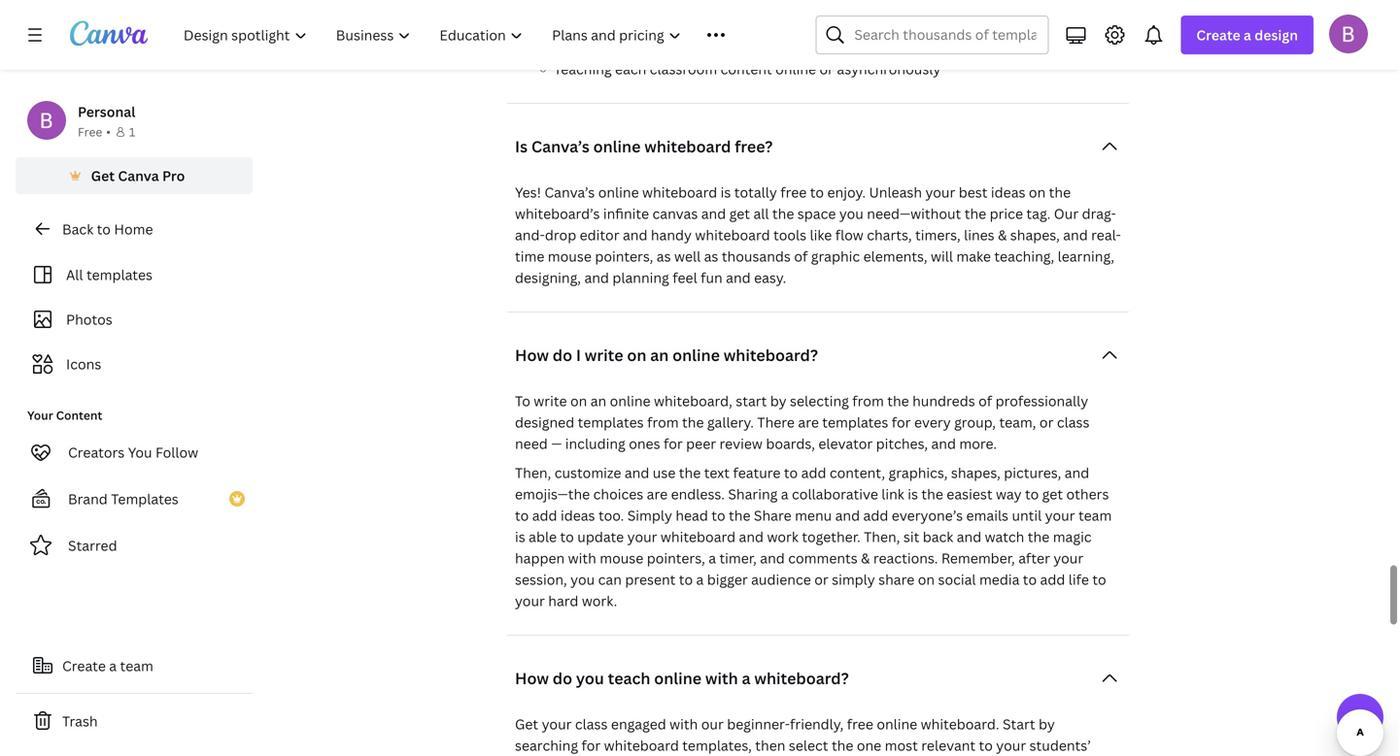 Task type: describe. For each thing, give the bounding box(es) containing it.
yes!
[[515, 183, 541, 202]]

0 horizontal spatial templates
[[86, 266, 153, 284]]

and right the fun
[[726, 269, 751, 287]]

2 horizontal spatial templates
[[822, 413, 888, 432]]

the inside get your class engaged with our beginner-friendly, free online whiteboard. start by searching for whiteboard templates, then select the one most relevant to your students
[[832, 737, 853, 755]]

and right canvas
[[701, 205, 726, 223]]

how for how do you teach online with a whiteboard?
[[515, 669, 549, 689]]

mind mapping & diagramming creating collaborative assignments teaching each classroom content online or asynchronously
[[554, 17, 941, 78]]

each
[[615, 60, 646, 78]]

mouse inside the yes! canva's online whiteboard is totally free to enjoy. unleash your best ideas on the whiteboard's infinite canvas and get all the space you need—without the price tag. our drag- and-drop editor and handy whiteboard tools like flow charts, timers, lines & shapes, and real- time mouse pointers, as well as thousands of graphic elements, will make teaching, learning, designing, and planning feel fun and easy.
[[548, 247, 592, 266]]

price
[[990, 205, 1023, 223]]

to down boards,
[[784, 464, 798, 482]]

back
[[62, 220, 93, 239]]

team inside button
[[120, 657, 153, 676]]

and up timer,
[[739, 528, 764, 547]]

our
[[701, 716, 724, 734]]

to inside the yes! canva's online whiteboard is totally free to enjoy. unleash your best ideas on the whiteboard's infinite canvas and get all the space you need—without the price tag. our drag- and-drop editor and handy whiteboard tools like flow charts, timers, lines & shapes, and real- time mouse pointers, as well as thousands of graphic elements, will make teaching, learning, designing, and planning feel fun and easy.
[[810, 183, 824, 202]]

0 vertical spatial from
[[852, 392, 884, 411]]

create a team button
[[16, 647, 253, 686]]

endless.
[[671, 485, 725, 504]]

online inside mind mapping & diagramming creating collaborative assignments teaching each classroom content online or asynchronously
[[776, 60, 816, 78]]

trash
[[62, 713, 98, 731]]

your up magic at the right of page
[[1045, 507, 1075, 525]]

social
[[938, 571, 976, 589]]

0 horizontal spatial from
[[647, 413, 679, 432]]

our
[[1054, 205, 1079, 223]]

to right head
[[712, 507, 725, 525]]

a inside create a team button
[[109, 657, 117, 676]]

space
[[798, 205, 836, 223]]

all
[[753, 205, 769, 223]]

get canva pro button
[[16, 157, 253, 194]]

teaching,
[[994, 247, 1054, 266]]

watch
[[985, 528, 1024, 547]]

team inside the then, customize and use the text feature to add content, graphics, shapes, pictures, and emojis—the choices are endless. sharing a collaborative link is the easiest way to get others to add ideas too. simply head to the share menu and add everyone's emails until your team is able to update your whiteboard and work together. then, sit back and watch the magic happen with mouse pointers, a timer, and comments & reactions. remember, after your session, you can present to a bigger audience or simply share on social media to add life to your hard work.
[[1078, 507, 1112, 525]]

way
[[996, 485, 1022, 504]]

creators you follow
[[68, 444, 198, 462]]

life
[[1069, 571, 1089, 589]]

professionally
[[996, 392, 1088, 411]]

with inside get your class engaged with our beginner-friendly, free online whiteboard. start by searching for whiteboard templates, then select the one most relevant to your students
[[670, 716, 698, 734]]

2 horizontal spatial is
[[908, 485, 918, 504]]

—
[[551, 435, 562, 453]]

is canva's online whiteboard free? button
[[507, 127, 1129, 166]]

personal
[[78, 103, 135, 121]]

1 horizontal spatial templates
[[578, 413, 644, 432]]

for inside get your class engaged with our beginner-friendly, free online whiteboard. start by searching for whiteboard templates, then select the one most relevant to your students
[[581, 737, 601, 755]]

the down sharing
[[729, 507, 751, 525]]

the up pitches,
[[887, 392, 909, 411]]

totally
[[734, 183, 777, 202]]

whiteboard up canvas
[[642, 183, 717, 202]]

are inside the then, customize and use the text feature to add content, graphics, shapes, pictures, and emojis—the choices are endless. sharing a collaborative link is the easiest way to get others to add ideas too. simply head to the share menu and add everyone's emails until your team is able to update your whiteboard and work together. then, sit back and watch the magic happen with mouse pointers, a timer, and comments & reactions. remember, after your session, you can present to a bigger audience or simply share on social media to add life to your hard work.
[[647, 485, 668, 504]]

remember,
[[941, 550, 1015, 568]]

by inside to write on an online whiteboard, start by selecting from the hundreds of professionally designed templates from the gallery. there are templates for every group, team, or class need — including ones for peer review boards, elevator pitches, and more.
[[770, 392, 787, 411]]

on inside to write on an online whiteboard, start by selecting from the hundreds of professionally designed templates from the gallery. there are templates for every group, team, or class need — including ones for peer review boards, elevator pitches, and more.
[[570, 392, 587, 411]]

a inside 'create a design' dropdown button
[[1244, 26, 1251, 44]]

free?
[[735, 136, 773, 157]]

diagramming
[[663, 17, 748, 36]]

content
[[56, 408, 102, 424]]

templates
[[111, 490, 179, 509]]

simply
[[832, 571, 875, 589]]

add up the able
[[532, 507, 557, 525]]

charts,
[[867, 226, 912, 244]]

back
[[923, 528, 953, 547]]

your
[[27, 408, 53, 424]]

yes! canva's online whiteboard is totally free to enjoy. unleash your best ideas on the whiteboard's infinite canvas and get all the space you need—without the price tag. our drag- and-drop editor and handy whiteboard tools like flow charts, timers, lines & shapes, and real- time mouse pointers, as well as thousands of graphic elements, will make teaching, learning, designing, and planning feel fun and easy.
[[515, 183, 1121, 287]]

to right life
[[1092, 571, 1106, 589]]

ideas inside the then, customize and use the text feature to add content, graphics, shapes, pictures, and emojis—the choices are endless. sharing a collaborative link is the easiest way to get others to add ideas too. simply head to the share menu and add everyone's emails until your team is able to update your whiteboard and work together. then, sit back and watch the magic happen with mouse pointers, a timer, and comments & reactions. remember, after your session, you can present to a bigger audience or simply share on social media to add life to your hard work.
[[561, 507, 595, 525]]

the up everyone's
[[921, 485, 943, 504]]

present
[[625, 571, 676, 589]]

customize
[[555, 464, 621, 482]]

add left life
[[1040, 571, 1065, 589]]

online inside to write on an online whiteboard, start by selecting from the hundreds of professionally designed templates from the gallery. there are templates for every group, team, or class need — including ones for peer review boards, elevator pitches, and more.
[[610, 392, 651, 411]]

create for create a design
[[1196, 26, 1240, 44]]

is
[[515, 136, 528, 157]]

all
[[66, 266, 83, 284]]

sit
[[903, 528, 919, 547]]

how do i write on an online whiteboard?
[[515, 345, 818, 366]]

or inside to write on an online whiteboard, start by selecting from the hundreds of professionally designed templates from the gallery. there are templates for every group, team, or class need — including ones for peer review boards, elevator pitches, and more.
[[1040, 413, 1054, 432]]

then
[[755, 737, 785, 755]]

feel
[[673, 269, 697, 287]]

session,
[[515, 571, 567, 589]]

whiteboard? for how do i write on an online whiteboard?
[[724, 345, 818, 366]]

collaborative inside the then, customize and use the text feature to add content, graphics, shapes, pictures, and emojis—the choices are endless. sharing a collaborative link is the easiest way to get others to add ideas too. simply head to the share menu and add everyone's emails until your team is able to update your whiteboard and work together. then, sit back and watch the magic happen with mouse pointers, a timer, and comments & reactions. remember, after your session, you can present to a bigger audience or simply share on social media to add life to your hard work.
[[792, 485, 878, 504]]

mind
[[554, 17, 587, 36]]

beginner-
[[727, 716, 790, 734]]

create a design
[[1196, 26, 1298, 44]]

menu
[[795, 507, 832, 525]]

how do you teach online with a whiteboard?
[[515, 669, 849, 689]]

to down after
[[1023, 571, 1037, 589]]

an inside dropdown button
[[650, 345, 669, 366]]

i
[[576, 345, 581, 366]]

on inside dropdown button
[[627, 345, 647, 366]]

to write on an online whiteboard, start by selecting from the hundreds of professionally designed templates from the gallery. there are templates for every group, team, or class need — including ones for peer review boards, elevator pitches, and more.
[[515, 392, 1090, 453]]

get inside the then, customize and use the text feature to add content, graphics, shapes, pictures, and emojis—the choices are endless. sharing a collaborative link is the easiest way to get others to add ideas too. simply head to the share menu and add everyone's emails until your team is able to update your whiteboard and work together. then, sit back and watch the magic happen with mouse pointers, a timer, and comments & reactions. remember, after your session, you can present to a bigger audience or simply share on social media to add life to your hard work.
[[1042, 485, 1063, 504]]

and down our
[[1063, 226, 1088, 244]]

you inside the yes! canva's online whiteboard is totally free to enjoy. unleash your best ideas on the whiteboard's infinite canvas and get all the space you need—without the price tag. our drag- and-drop editor and handy whiteboard tools like flow charts, timers, lines & shapes, and real- time mouse pointers, as well as thousands of graphic elements, will make teaching, learning, designing, and planning feel fun and easy.
[[839, 205, 864, 223]]

whiteboard? for how do you teach online with a whiteboard?
[[754, 669, 849, 689]]

peer
[[686, 435, 716, 453]]

work
[[767, 528, 799, 547]]

write inside to write on an online whiteboard, start by selecting from the hundreds of professionally designed templates from the gallery. there are templates for every group, team, or class need — including ones for peer review boards, elevator pitches, and more.
[[534, 392, 567, 411]]

canva's for yes!
[[544, 183, 595, 202]]

and down infinite
[[623, 226, 648, 244]]

planning
[[612, 269, 669, 287]]

the down best
[[965, 205, 986, 223]]

hundreds
[[912, 392, 975, 411]]

whiteboard.
[[921, 716, 999, 734]]

timers,
[[915, 226, 961, 244]]

tools
[[773, 226, 807, 244]]

head
[[676, 507, 708, 525]]

and inside to write on an online whiteboard, start by selecting from the hundreds of professionally designed templates from the gallery. there are templates for every group, team, or class need — including ones for peer review boards, elevator pitches, and more.
[[931, 435, 956, 453]]

a left bigger
[[696, 571, 704, 589]]

free inside the yes! canva's online whiteboard is totally free to enjoy. unleash your best ideas on the whiteboard's infinite canvas and get all the space you need—without the price tag. our drag- and-drop editor and handy whiteboard tools like flow charts, timers, lines & shapes, and real- time mouse pointers, as well as thousands of graphic elements, will make teaching, learning, designing, and planning feel fun and easy.
[[780, 183, 807, 202]]

and up remember,
[[957, 528, 982, 547]]

every
[[914, 413, 951, 432]]

assignments
[[702, 38, 784, 57]]

your up the searching
[[542, 716, 572, 734]]

searching
[[515, 737, 578, 755]]

to
[[515, 392, 530, 411]]

and up together.
[[835, 507, 860, 525]]

canvas
[[652, 205, 698, 223]]

others
[[1066, 485, 1109, 504]]

the down whiteboard,
[[682, 413, 704, 432]]

need—without
[[867, 205, 961, 223]]

•
[[106, 124, 111, 140]]

share
[[754, 507, 792, 525]]

home
[[114, 220, 153, 239]]

add down boards,
[[801, 464, 826, 482]]

graphics,
[[889, 464, 948, 482]]

media
[[979, 571, 1020, 589]]

handy
[[651, 226, 692, 244]]

pointers, inside the yes! canva's online whiteboard is totally free to enjoy. unleash your best ideas on the whiteboard's infinite canvas and get all the space you need—without the price tag. our drag- and-drop editor and handy whiteboard tools like flow charts, timers, lines & shapes, and real- time mouse pointers, as well as thousands of graphic elements, will make teaching, learning, designing, and planning feel fun and easy.
[[595, 247, 653, 266]]

update
[[577, 528, 624, 547]]

until
[[1012, 507, 1042, 525]]

classroom
[[650, 60, 717, 78]]

to right present
[[679, 571, 693, 589]]

creators you follow link
[[16, 433, 253, 472]]

need
[[515, 435, 548, 453]]

emojis—the
[[515, 485, 590, 504]]

enjoy.
[[827, 183, 866, 202]]

the up our
[[1049, 183, 1071, 202]]

free •
[[78, 124, 111, 140]]

the right all
[[772, 205, 794, 223]]

is canva's online whiteboard free?
[[515, 136, 773, 157]]

there
[[757, 413, 795, 432]]

link
[[882, 485, 904, 504]]

shapes, inside the yes! canva's online whiteboard is totally free to enjoy. unleash your best ideas on the whiteboard's infinite canvas and get all the space you need—without the price tag. our drag- and-drop editor and handy whiteboard tools like flow charts, timers, lines & shapes, and real- time mouse pointers, as well as thousands of graphic elements, will make teaching, learning, designing, and planning feel fun and easy.
[[1010, 226, 1060, 244]]

& inside the yes! canva's online whiteboard is totally free to enjoy. unleash your best ideas on the whiteboard's infinite canvas and get all the space you need—without the price tag. our drag- and-drop editor and handy whiteboard tools like flow charts, timers, lines & shapes, and real- time mouse pointers, as well as thousands of graphic elements, will make teaching, learning, designing, and planning feel fun and easy.
[[998, 226, 1007, 244]]



Task type: locate. For each thing, give the bounding box(es) containing it.
ideas
[[991, 183, 1026, 202], [561, 507, 595, 525]]

the left one
[[832, 737, 853, 755]]

2 as from the left
[[704, 247, 718, 266]]

a inside how do you teach online with a whiteboard? dropdown button
[[742, 669, 751, 689]]

by up there
[[770, 392, 787, 411]]

whiteboard
[[644, 136, 731, 157], [642, 183, 717, 202], [695, 226, 770, 244], [661, 528, 736, 547], [604, 737, 679, 755]]

the up the endless. at bottom
[[679, 464, 701, 482]]

0 horizontal spatial free
[[780, 183, 807, 202]]

a
[[1244, 26, 1251, 44], [781, 485, 789, 504], [709, 550, 716, 568], [696, 571, 704, 589], [109, 657, 117, 676], [742, 669, 751, 689]]

or down comments
[[814, 571, 828, 589]]

create for create a team
[[62, 657, 106, 676]]

1 vertical spatial an
[[590, 392, 606, 411]]

unleash
[[869, 183, 922, 202]]

get for get canva pro
[[91, 167, 115, 185]]

0 vertical spatial with
[[568, 550, 596, 568]]

2 vertical spatial for
[[581, 737, 601, 755]]

team,
[[999, 413, 1036, 432]]

whiteboard up thousands
[[695, 226, 770, 244]]

1 horizontal spatial free
[[847, 716, 873, 734]]

trash link
[[16, 702, 253, 741]]

1 vertical spatial by
[[1039, 716, 1055, 734]]

fun
[[701, 269, 723, 287]]

1 horizontal spatial of
[[979, 392, 992, 411]]

whiteboard? up friendly,
[[754, 669, 849, 689]]

from up ones
[[647, 413, 679, 432]]

is inside the yes! canva's online whiteboard is totally free to enjoy. unleash your best ideas on the whiteboard's infinite canvas and get all the space you need—without the price tag. our drag- and-drop editor and handy whiteboard tools like flow charts, timers, lines & shapes, and real- time mouse pointers, as well as thousands of graphic elements, will make teaching, learning, designing, and planning feel fun and easy.
[[721, 183, 731, 202]]

0 vertical spatial &
[[651, 17, 660, 36]]

0 vertical spatial create
[[1196, 26, 1240, 44]]

write right i
[[585, 345, 623, 366]]

add
[[801, 464, 826, 482], [532, 507, 557, 525], [863, 507, 888, 525], [1040, 571, 1065, 589]]

do for you
[[553, 669, 572, 689]]

a left design
[[1244, 26, 1251, 44]]

0 horizontal spatial then,
[[515, 464, 551, 482]]

1 horizontal spatial write
[[585, 345, 623, 366]]

1 vertical spatial class
[[575, 716, 608, 734]]

get canva pro
[[91, 167, 185, 185]]

by inside get your class engaged with our beginner-friendly, free online whiteboard. start by searching for whiteboard templates, then select the one most relevant to your students
[[1039, 716, 1055, 734]]

are down use
[[647, 485, 668, 504]]

1 vertical spatial whiteboard?
[[754, 669, 849, 689]]

relevant
[[921, 737, 976, 755]]

1 vertical spatial do
[[553, 669, 572, 689]]

a left timer,
[[709, 550, 716, 568]]

online inside get your class engaged with our beginner-friendly, free online whiteboard. start by searching for whiteboard templates, then select the one most relevant to your students
[[877, 716, 917, 734]]

team up trash link
[[120, 657, 153, 676]]

free
[[78, 124, 102, 140]]

well
[[674, 247, 701, 266]]

whiteboard inside dropdown button
[[644, 136, 731, 157]]

how do you teach online with a whiteboard? button
[[507, 660, 1129, 699]]

1 vertical spatial collaborative
[[792, 485, 878, 504]]

0 vertical spatial are
[[798, 413, 819, 432]]

1 horizontal spatial create
[[1196, 26, 1240, 44]]

1 horizontal spatial an
[[650, 345, 669, 366]]

2 vertical spatial is
[[515, 528, 525, 547]]

0 horizontal spatial are
[[647, 485, 668, 504]]

choices
[[593, 485, 643, 504]]

on right i
[[627, 345, 647, 366]]

can
[[598, 571, 622, 589]]

do
[[553, 345, 572, 366], [553, 669, 572, 689]]

everyone's
[[892, 507, 963, 525]]

whiteboard left free?
[[644, 136, 731, 157]]

0 vertical spatial canva's
[[531, 136, 590, 157]]

brand templates link
[[16, 480, 253, 519]]

None search field
[[816, 16, 1049, 54]]

collaborative
[[613, 38, 699, 57], [792, 485, 878, 504]]

0 horizontal spatial as
[[657, 247, 671, 266]]

to inside get your class engaged with our beginner-friendly, free online whiteboard. start by searching for whiteboard templates, then select the one most relevant to your students
[[979, 737, 993, 755]]

1 horizontal spatial class
[[1057, 413, 1090, 432]]

1 horizontal spatial are
[[798, 413, 819, 432]]

0 vertical spatial ideas
[[991, 183, 1026, 202]]

1 vertical spatial of
[[979, 392, 992, 411]]

like
[[810, 226, 832, 244]]

with inside the then, customize and use the text feature to add content, graphics, shapes, pictures, and emojis—the choices are endless. sharing a collaborative link is the easiest way to get others to add ideas too. simply head to the share menu and add everyone's emails until your team is able to update your whiteboard and work together. then, sit back and watch the magic happen with mouse pointers, a timer, and comments & reactions. remember, after your session, you can present to a bigger audience or simply share on social media to add life to your hard work.
[[568, 550, 596, 568]]

then, up emojis—the
[[515, 464, 551, 482]]

and-
[[515, 226, 545, 244]]

1 vertical spatial with
[[705, 669, 738, 689]]

1 as from the left
[[657, 247, 671, 266]]

pointers, up present
[[647, 550, 705, 568]]

lines
[[964, 226, 995, 244]]

review
[[719, 435, 763, 453]]

your down simply
[[627, 528, 657, 547]]

create a design button
[[1181, 16, 1314, 54]]

how
[[515, 345, 549, 366], [515, 669, 549, 689]]

your
[[925, 183, 955, 202], [1045, 507, 1075, 525], [627, 528, 657, 547], [1054, 550, 1084, 568], [515, 592, 545, 611], [542, 716, 572, 734], [996, 737, 1026, 755]]

thousands
[[722, 247, 791, 266]]

add down link
[[863, 507, 888, 525]]

and
[[701, 205, 726, 223], [623, 226, 648, 244], [1063, 226, 1088, 244], [584, 269, 609, 287], [726, 269, 751, 287], [931, 435, 956, 453], [625, 464, 649, 482], [1065, 464, 1089, 482], [835, 507, 860, 525], [739, 528, 764, 547], [957, 528, 982, 547], [760, 550, 785, 568]]

1 vertical spatial are
[[647, 485, 668, 504]]

ones
[[629, 435, 660, 453]]

get down 'pictures,'
[[1042, 485, 1063, 504]]

elevator
[[818, 435, 873, 453]]

0 horizontal spatial mouse
[[548, 247, 592, 266]]

0 vertical spatial whiteboard?
[[724, 345, 818, 366]]

1 vertical spatial get
[[515, 716, 538, 734]]

0 vertical spatial then,
[[515, 464, 551, 482]]

to up the able
[[515, 507, 529, 525]]

1 vertical spatial &
[[998, 226, 1007, 244]]

and up audience
[[760, 550, 785, 568]]

to right back
[[97, 220, 111, 239]]

collaborative inside mind mapping & diagramming creating collaborative assignments teaching each classroom content online or asynchronously
[[613, 38, 699, 57]]

create inside button
[[62, 657, 106, 676]]

after
[[1018, 550, 1050, 568]]

0 vertical spatial mouse
[[548, 247, 592, 266]]

0 vertical spatial do
[[553, 345, 572, 366]]

1 horizontal spatial ideas
[[991, 183, 1026, 202]]

class inside to write on an online whiteboard, start by selecting from the hundreds of professionally designed templates from the gallery. there are templates for every group, team, or class need — including ones for peer review boards, elevator pitches, and more.
[[1057, 413, 1090, 432]]

0 vertical spatial collaborative
[[613, 38, 699, 57]]

creators
[[68, 444, 125, 462]]

from up elevator
[[852, 392, 884, 411]]

an
[[650, 345, 669, 366], [590, 392, 606, 411]]

1 horizontal spatial then,
[[864, 528, 900, 547]]

whiteboard down engaged at the bottom of page
[[604, 737, 679, 755]]

1 vertical spatial write
[[534, 392, 567, 411]]

with down update
[[568, 550, 596, 568]]

for
[[892, 413, 911, 432], [664, 435, 683, 453], [581, 737, 601, 755]]

create
[[1196, 26, 1240, 44], [62, 657, 106, 676]]

& up simply
[[861, 550, 870, 568]]

how left i
[[515, 345, 549, 366]]

1 vertical spatial mouse
[[600, 550, 644, 568]]

1 vertical spatial canva's
[[544, 183, 595, 202]]

icons
[[66, 355, 101, 374]]

select
[[789, 737, 828, 755]]

and left use
[[625, 464, 649, 482]]

whiteboard down head
[[661, 528, 736, 547]]

or inside mind mapping & diagramming creating collaborative assignments teaching each classroom content online or asynchronously
[[820, 60, 834, 78]]

real-
[[1091, 226, 1121, 244]]

2 vertical spatial &
[[861, 550, 870, 568]]

with inside dropdown button
[[705, 669, 738, 689]]

you inside the then, customize and use the text feature to add content, graphics, shapes, pictures, and emojis—the choices are endless. sharing a collaborative link is the easiest way to get others to add ideas too. simply head to the share menu and add everyone's emails until your team is able to update your whiteboard and work together. then, sit back and watch the magic happen with mouse pointers, a timer, and comments & reactions. remember, after your session, you can present to a bigger audience or simply share on social media to add life to your hard work.
[[571, 571, 595, 589]]

whiteboard? up start
[[724, 345, 818, 366]]

from
[[852, 392, 884, 411], [647, 413, 679, 432]]

1 vertical spatial get
[[1042, 485, 1063, 504]]

ideas inside the yes! canva's online whiteboard is totally free to enjoy. unleash your best ideas on the whiteboard's infinite canvas and get all the space you need—without the price tag. our drag- and-drop editor and handy whiteboard tools like flow charts, timers, lines & shapes, and real- time mouse pointers, as well as thousands of graphic elements, will make teaching, learning, designing, and planning feel fun and easy.
[[991, 183, 1026, 202]]

0 horizontal spatial by
[[770, 392, 787, 411]]

whiteboard inside get your class engaged with our beginner-friendly, free online whiteboard. start by searching for whiteboard templates, then select the one most relevant to your students
[[604, 737, 679, 755]]

whiteboard inside the then, customize and use the text feature to add content, graphics, shapes, pictures, and emojis—the choices are endless. sharing a collaborative link is the easiest way to get others to add ideas too. simply head to the share menu and add everyone's emails until your team is able to update your whiteboard and work together. then, sit back and watch the magic happen with mouse pointers, a timer, and comments & reactions. remember, after your session, you can present to a bigger audience or simply share on social media to add life to your hard work.
[[661, 528, 736, 547]]

you
[[839, 205, 864, 223], [571, 571, 595, 589], [576, 669, 604, 689]]

you inside dropdown button
[[576, 669, 604, 689]]

starred link
[[16, 527, 253, 565]]

1 horizontal spatial collaborative
[[792, 485, 878, 504]]

class left engaged at the bottom of page
[[575, 716, 608, 734]]

2 vertical spatial or
[[814, 571, 828, 589]]

free up one
[[847, 716, 873, 734]]

all templates
[[66, 266, 153, 284]]

mouse inside the then, customize and use the text feature to add content, graphics, shapes, pictures, and emojis—the choices are endless. sharing a collaborative link is the easiest way to get others to add ideas too. simply head to the share menu and add everyone's emails until your team is able to update your whiteboard and work together. then, sit back and watch the magic happen with mouse pointers, a timer, and comments & reactions. remember, after your session, you can present to a bigger audience or simply share on social media to add life to your hard work.
[[600, 550, 644, 568]]

whiteboard?
[[724, 345, 818, 366], [754, 669, 849, 689]]

on
[[1029, 183, 1046, 202], [627, 345, 647, 366], [570, 392, 587, 411], [918, 571, 935, 589]]

0 vertical spatial team
[[1078, 507, 1112, 525]]

your down start
[[996, 737, 1026, 755]]

mouse down the 'drop'
[[548, 247, 592, 266]]

audience
[[751, 571, 811, 589]]

write inside how do i write on an online whiteboard? dropdown button
[[585, 345, 623, 366]]

canva's inside the yes! canva's online whiteboard is totally free to enjoy. unleash your best ideas on the whiteboard's infinite canvas and get all the space you need—without the price tag. our drag- and-drop editor and handy whiteboard tools like flow charts, timers, lines & shapes, and real- time mouse pointers, as well as thousands of graphic elements, will make teaching, learning, designing, and planning feel fun and easy.
[[544, 183, 595, 202]]

1 vertical spatial ideas
[[561, 507, 595, 525]]

1 horizontal spatial team
[[1078, 507, 1112, 525]]

2 vertical spatial you
[[576, 669, 604, 689]]

class down professionally
[[1057, 413, 1090, 432]]

1 vertical spatial shapes,
[[951, 464, 1001, 482]]

get inside button
[[91, 167, 115, 185]]

team down others
[[1078, 507, 1112, 525]]

as down handy
[[657, 247, 671, 266]]

and up others
[[1065, 464, 1089, 482]]

is right link
[[908, 485, 918, 504]]

1 horizontal spatial get
[[515, 716, 538, 734]]

or inside the then, customize and use the text feature to add content, graphics, shapes, pictures, and emojis—the choices are endless. sharing a collaborative link is the easiest way to get others to add ideas too. simply head to the share menu and add everyone's emails until your team is able to update your whiteboard and work together. then, sit back and watch the magic happen with mouse pointers, a timer, and comments & reactions. remember, after your session, you can present to a bigger audience or simply share on social media to add life to your hard work.
[[814, 571, 828, 589]]

0 horizontal spatial ideas
[[561, 507, 595, 525]]

to down 'pictures,'
[[1025, 485, 1039, 504]]

is left totally
[[721, 183, 731, 202]]

create inside dropdown button
[[1196, 26, 1240, 44]]

1 horizontal spatial by
[[1039, 716, 1055, 734]]

shapes, up easiest
[[951, 464, 1001, 482]]

including
[[565, 435, 625, 453]]

ideas up update
[[561, 507, 595, 525]]

shapes,
[[1010, 226, 1060, 244], [951, 464, 1001, 482]]

as
[[657, 247, 671, 266], [704, 247, 718, 266]]

of inside the yes! canva's online whiteboard is totally free to enjoy. unleash your best ideas on the whiteboard's infinite canvas and get all the space you need—without the price tag. our drag- and-drop editor and handy whiteboard tools like flow charts, timers, lines & shapes, and real- time mouse pointers, as well as thousands of graphic elements, will make teaching, learning, designing, and planning feel fun and easy.
[[794, 247, 808, 266]]

1 horizontal spatial mouse
[[600, 550, 644, 568]]

2 how from the top
[[515, 669, 549, 689]]

hard
[[548, 592, 579, 611]]

share
[[878, 571, 915, 589]]

1 horizontal spatial is
[[721, 183, 731, 202]]

1 vertical spatial free
[[847, 716, 873, 734]]

friendly,
[[790, 716, 844, 734]]

get
[[729, 205, 750, 223], [1042, 485, 1063, 504]]

work.
[[582, 592, 617, 611]]

to right the able
[[560, 528, 574, 547]]

0 vertical spatial free
[[780, 183, 807, 202]]

mapping
[[590, 17, 647, 36]]

pointers, inside the then, customize and use the text feature to add content, graphics, shapes, pictures, and emojis—the choices are endless. sharing a collaborative link is the easiest way to get others to add ideas too. simply head to the share menu and add everyone's emails until your team is able to update your whiteboard and work together. then, sit back and watch the magic happen with mouse pointers, a timer, and comments & reactions. remember, after your session, you can present to a bigger audience or simply share on social media to add life to your hard work.
[[647, 550, 705, 568]]

do left i
[[553, 345, 572, 366]]

0 vertical spatial is
[[721, 183, 731, 202]]

will
[[931, 247, 953, 266]]

on up designed
[[570, 392, 587, 411]]

write up designed
[[534, 392, 567, 411]]

0 vertical spatial write
[[585, 345, 623, 366]]

an up the including
[[590, 392, 606, 411]]

templates up the including
[[578, 413, 644, 432]]

of down tools
[[794, 247, 808, 266]]

templates right all
[[86, 266, 153, 284]]

1 vertical spatial pointers,
[[647, 550, 705, 568]]

0 vertical spatial shapes,
[[1010, 226, 1060, 244]]

and down the editor
[[584, 269, 609, 287]]

shapes, inside the then, customize and use the text feature to add content, graphics, shapes, pictures, and emojis—the choices are endless. sharing a collaborative link is the easiest way to get others to add ideas too. simply head to the share menu and add everyone's emails until your team is able to update your whiteboard and work together. then, sit back and watch the magic happen with mouse pointers, a timer, and comments & reactions. remember, after your session, you can present to a bigger audience or simply share on social media to add life to your hard work.
[[951, 464, 1001, 482]]

photos link
[[27, 301, 241, 338]]

0 horizontal spatial create
[[62, 657, 106, 676]]

top level navigation element
[[171, 16, 769, 54], [171, 16, 769, 54]]

ideas up price
[[991, 183, 1026, 202]]

& right mapping
[[651, 17, 660, 36]]

you up work. on the bottom of the page
[[571, 571, 595, 589]]

you
[[128, 444, 152, 462]]

is left the able
[[515, 528, 525, 547]]

0 vertical spatial of
[[794, 247, 808, 266]]

by right start
[[1039, 716, 1055, 734]]

icons link
[[27, 346, 241, 383]]

0 horizontal spatial get
[[91, 167, 115, 185]]

1 how from the top
[[515, 345, 549, 366]]

a up beginner-
[[742, 669, 751, 689]]

1 horizontal spatial &
[[861, 550, 870, 568]]

1 vertical spatial create
[[62, 657, 106, 676]]

together.
[[802, 528, 861, 547]]

online inside the yes! canva's online whiteboard is totally free to enjoy. unleash your best ideas on the whiteboard's infinite canvas and get all the space you need—without the price tag. our drag- and-drop editor and handy whiteboard tools like flow charts, timers, lines & shapes, and real- time mouse pointers, as well as thousands of graphic elements, will make teaching, learning, designing, and planning feel fun and easy.
[[598, 183, 639, 202]]

your inside the yes! canva's online whiteboard is totally free to enjoy. unleash your best ideas on the whiteboard's infinite canvas and get all the space you need—without the price tag. our drag- and-drop editor and handy whiteboard tools like flow charts, timers, lines & shapes, and real- time mouse pointers, as well as thousands of graphic elements, will make teaching, learning, designing, and planning feel fun and easy.
[[925, 183, 955, 202]]

0 vertical spatial you
[[839, 205, 864, 223]]

class
[[1057, 413, 1090, 432], [575, 716, 608, 734]]

0 vertical spatial get
[[729, 205, 750, 223]]

1 do from the top
[[553, 345, 572, 366]]

all templates link
[[27, 257, 241, 293]]

0 horizontal spatial collaborative
[[613, 38, 699, 57]]

2 horizontal spatial &
[[998, 226, 1007, 244]]

your down session,
[[515, 592, 545, 611]]

1 vertical spatial you
[[571, 571, 595, 589]]

0 vertical spatial or
[[820, 60, 834, 78]]

then,
[[515, 464, 551, 482], [864, 528, 900, 547]]

the up after
[[1028, 528, 1050, 547]]

mouse up can
[[600, 550, 644, 568]]

0 horizontal spatial with
[[568, 550, 596, 568]]

bob builder image
[[1329, 14, 1368, 53]]

get left canva
[[91, 167, 115, 185]]

1 vertical spatial is
[[908, 485, 918, 504]]

how up the searching
[[515, 669, 549, 689]]

tag.
[[1026, 205, 1051, 223]]

0 horizontal spatial write
[[534, 392, 567, 411]]

bigger
[[707, 571, 748, 589]]

on up tag.
[[1029, 183, 1046, 202]]

0 horizontal spatial of
[[794, 247, 808, 266]]

create left design
[[1196, 26, 1240, 44]]

of
[[794, 247, 808, 266], [979, 392, 992, 411]]

& inside mind mapping & diagramming creating collaborative assignments teaching each classroom content online or asynchronously
[[651, 17, 660, 36]]

canva's right the is
[[531, 136, 590, 157]]

to up space
[[810, 183, 824, 202]]

class inside get your class engaged with our beginner-friendly, free online whiteboard. start by searching for whiteboard templates, then select the one most relevant to your students
[[575, 716, 608, 734]]

free inside get your class engaged with our beginner-friendly, free online whiteboard. start by searching for whiteboard templates, then select the one most relevant to your students
[[847, 716, 873, 734]]

are inside to write on an online whiteboard, start by selecting from the hundreds of professionally designed templates from the gallery. there are templates for every group, team, or class need — including ones for peer review boards, elevator pitches, and more.
[[798, 413, 819, 432]]

0 horizontal spatial class
[[575, 716, 608, 734]]

make
[[956, 247, 991, 266]]

0 horizontal spatial shapes,
[[951, 464, 1001, 482]]

for left peer
[[664, 435, 683, 453]]

mouse
[[548, 247, 592, 266], [600, 550, 644, 568]]

1 horizontal spatial shapes,
[[1010, 226, 1060, 244]]

brand templates
[[68, 490, 179, 509]]

0 horizontal spatial is
[[515, 528, 525, 547]]

then, left sit
[[864, 528, 900, 547]]

0 vertical spatial for
[[892, 413, 911, 432]]

of up the group,
[[979, 392, 992, 411]]

get inside get your class engaged with our beginner-friendly, free online whiteboard. start by searching for whiteboard templates, then select the one most relevant to your students
[[515, 716, 538, 734]]

0 vertical spatial an
[[650, 345, 669, 366]]

your down magic at the right of page
[[1054, 550, 1084, 568]]

1 vertical spatial then,
[[864, 528, 900, 547]]

a up share
[[781, 485, 789, 504]]

1 vertical spatial team
[[120, 657, 153, 676]]

get left all
[[729, 205, 750, 223]]

1 horizontal spatial as
[[704, 247, 718, 266]]

1 vertical spatial or
[[1040, 413, 1054, 432]]

free up space
[[780, 183, 807, 202]]

0 vertical spatial class
[[1057, 413, 1090, 432]]

or down professionally
[[1040, 413, 1054, 432]]

your left best
[[925, 183, 955, 202]]

on inside the yes! canva's online whiteboard is totally free to enjoy. unleash your best ideas on the whiteboard's infinite canvas and get all the space you need—without the price tag. our drag- and-drop editor and handy whiteboard tools like flow charts, timers, lines & shapes, and real- time mouse pointers, as well as thousands of graphic elements, will make teaching, learning, designing, and planning feel fun and easy.
[[1029, 183, 1046, 202]]

1
[[129, 124, 135, 140]]

asynchronously
[[837, 60, 941, 78]]

teaching
[[554, 60, 612, 78]]

1 vertical spatial for
[[664, 435, 683, 453]]

editor
[[580, 226, 619, 244]]

do for i
[[553, 345, 572, 366]]

with up our
[[705, 669, 738, 689]]

& inside the then, customize and use the text feature to add content, graphics, shapes, pictures, and emojis—the choices are endless. sharing a collaborative link is the easiest way to get others to add ideas too. simply head to the share menu and add everyone's emails until your team is able to update your whiteboard and work together. then, sit back and watch the magic happen with mouse pointers, a timer, and comments & reactions. remember, after your session, you can present to a bigger audience or simply share on social media to add life to your hard work.
[[861, 550, 870, 568]]

2 do from the top
[[553, 669, 572, 689]]

2 horizontal spatial for
[[892, 413, 911, 432]]

an inside to write on an online whiteboard, start by selecting from the hundreds of professionally designed templates from the gallery. there are templates for every group, team, or class need — including ones for peer review boards, elevator pitches, and more.
[[590, 392, 606, 411]]

canva's for is
[[531, 136, 590, 157]]

text
[[704, 464, 730, 482]]

on inside the then, customize and use the text feature to add content, graphics, shapes, pictures, and emojis—the choices are endless. sharing a collaborative link is the easiest way to get others to add ideas too. simply head to the share menu and add everyone's emails until your team is able to update your whiteboard and work together. then, sit back and watch the magic happen with mouse pointers, a timer, and comments & reactions. remember, after your session, you can present to a bigger audience or simply share on social media to add life to your hard work.
[[918, 571, 935, 589]]

an up whiteboard,
[[650, 345, 669, 366]]

too.
[[598, 507, 624, 525]]

canva
[[118, 167, 159, 185]]

& down price
[[998, 226, 1007, 244]]

drag-
[[1082, 205, 1116, 223]]

0 horizontal spatial for
[[581, 737, 601, 755]]

of inside to write on an online whiteboard, start by selecting from the hundreds of professionally designed templates from the gallery. there are templates for every group, team, or class need — including ones for peer review boards, elevator pitches, and more.
[[979, 392, 992, 411]]

are down selecting at the right of page
[[798, 413, 819, 432]]

how for how do i write on an online whiteboard?
[[515, 345, 549, 366]]

Search search field
[[854, 17, 1036, 53]]

get for get your class engaged with our beginner-friendly, free online whiteboard. start by searching for whiteboard templates, then select the one most relevant to your students
[[515, 716, 538, 734]]

canva's inside is canva's online whiteboard free? dropdown button
[[531, 136, 590, 157]]

0 horizontal spatial get
[[729, 205, 750, 223]]

feature
[[733, 464, 781, 482]]

0 vertical spatial by
[[770, 392, 787, 411]]

one
[[857, 737, 881, 755]]

pointers, up planning
[[595, 247, 653, 266]]

emails
[[966, 507, 1009, 525]]

teach
[[608, 669, 650, 689]]

get inside the yes! canva's online whiteboard is totally free to enjoy. unleash your best ideas on the whiteboard's infinite canvas and get all the space you need—without the price tag. our drag- and-drop editor and handy whiteboard tools like flow charts, timers, lines & shapes, and real- time mouse pointers, as well as thousands of graphic elements, will make teaching, learning, designing, and planning feel fun and easy.
[[729, 205, 750, 223]]

graphic
[[811, 247, 860, 266]]

1 horizontal spatial from
[[852, 392, 884, 411]]

you up flow
[[839, 205, 864, 223]]

whiteboard's
[[515, 205, 600, 223]]

templates up elevator
[[822, 413, 888, 432]]



Task type: vqa. For each thing, say whether or not it's contained in the screenshot.
Topic
no



